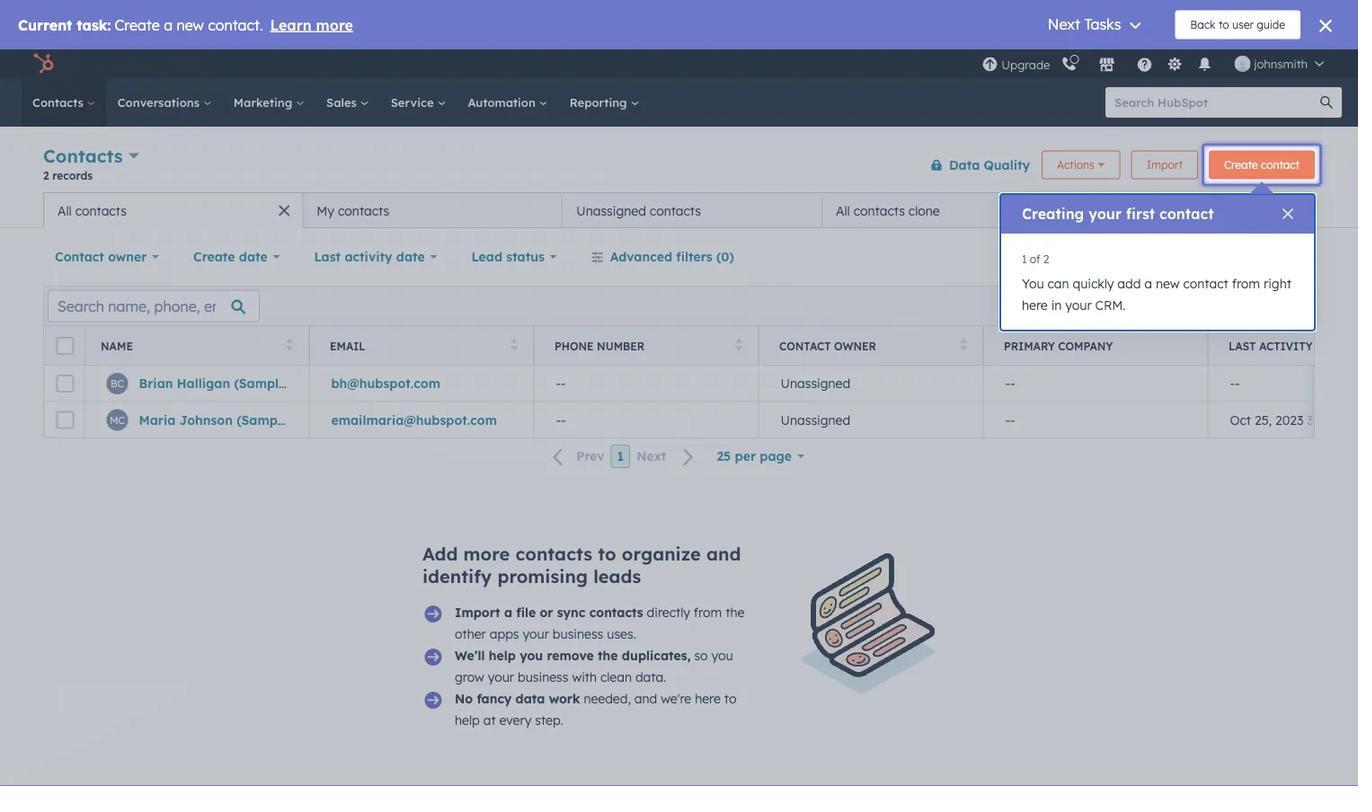 Task type: vqa. For each thing, say whether or not it's contained in the screenshot.
"We'Ll"
yes



Task type: describe. For each thing, give the bounding box(es) containing it.
all views
[[1249, 202, 1304, 218]]

settings link
[[1164, 54, 1186, 73]]

1 for 1
[[617, 449, 624, 464]]

3:54
[[1307, 412, 1332, 428]]

first
[[1126, 205, 1155, 223]]

contacts
[[43, 145, 123, 167]]

to inside the needed, and we're here to help at every step.
[[724, 691, 737, 707]]

prev
[[576, 449, 605, 464]]

per
[[735, 449, 756, 464]]

marketplaces image
[[1099, 58, 1115, 74]]

work
[[549, 691, 580, 707]]

contacts inside add more contacts to organize and identify promising leads
[[515, 543, 592, 565]]

activity
[[345, 249, 392, 265]]

help button
[[1129, 49, 1160, 78]]

data
[[516, 691, 545, 707]]

c
[[1357, 412, 1358, 428]]

25 per page
[[717, 449, 792, 464]]

to inside add more contacts to organize and identify promising leads
[[598, 543, 616, 565]]

help image
[[1137, 58, 1153, 74]]

johnsmith
[[1254, 56, 1308, 71]]

contact) for bh@hubspot.com
[[290, 376, 344, 392]]

edit columns button
[[1222, 294, 1311, 318]]

add for add more contacts to organize and identify promising leads
[[423, 543, 458, 565]]

advanced
[[610, 249, 672, 265]]

1 you from the left
[[520, 648, 543, 664]]

Search HubSpot search field
[[1106, 87, 1326, 118]]

advanced filters (0) button
[[580, 239, 746, 275]]

phone number
[[555, 339, 645, 353]]

2 inside contacts banner
[[43, 169, 49, 182]]

of
[[1030, 252, 1041, 266]]

press to sort. element for email
[[511, 338, 518, 354]]

import a file or sync contacts
[[455, 605, 643, 621]]

create date
[[193, 249, 268, 265]]

number
[[597, 339, 645, 353]]

hubspot link
[[22, 53, 67, 75]]

new
[[1156, 276, 1180, 292]]

business inside directly from the other apps your business uses.
[[553, 627, 604, 642]]

your inside so you grow your business with clean data.
[[488, 670, 514, 685]]

maria johnson (sample contact)
[[139, 412, 347, 428]]

1 horizontal spatial help
[[489, 648, 516, 664]]

my
[[317, 203, 334, 218]]

maria
[[139, 412, 176, 428]]

notifications button
[[1190, 49, 1220, 78]]

so you grow your business with clean data.
[[455, 648, 733, 685]]

remove
[[547, 648, 594, 664]]

press to sort. image for phone number
[[736, 338, 743, 351]]

needed,
[[584, 691, 631, 707]]

settings image
[[1167, 57, 1183, 73]]

1 vertical spatial owner
[[834, 339, 876, 353]]

organize
[[622, 543, 701, 565]]

fancy
[[477, 691, 512, 707]]

clean
[[601, 670, 632, 685]]

business inside so you grow your business with clean data.
[[518, 670, 569, 685]]

quickly
[[1073, 276, 1114, 292]]

1 horizontal spatial 2
[[1044, 252, 1049, 266]]

promising
[[497, 565, 588, 588]]

notifications image
[[1197, 58, 1213, 74]]

emailmaria@hubspot.com link
[[331, 412, 497, 428]]

bh@hubspot.com link
[[331, 376, 440, 392]]

my contacts button
[[303, 192, 562, 228]]

john smith image
[[1235, 56, 1251, 72]]

or
[[540, 605, 553, 621]]

all for all contacts clone
[[836, 203, 850, 218]]

all contacts clone
[[836, 203, 940, 218]]

upgrade
[[1002, 58, 1050, 72]]

1 date from the left
[[239, 249, 268, 265]]

creating your first contact
[[1022, 205, 1214, 223]]

at
[[483, 713, 496, 729]]

prev button
[[542, 445, 611, 469]]

edit
[[1234, 299, 1254, 313]]

we'll
[[455, 648, 485, 664]]

contacts for all contacts clone
[[854, 203, 905, 218]]

directly
[[647, 605, 690, 621]]

add more contacts to organize and identify promising leads
[[423, 543, 741, 588]]

press to sort. image for contact owner
[[961, 338, 967, 351]]

duplicates,
[[622, 648, 691, 664]]

date
[[1316, 339, 1344, 353]]

your inside directly from the other apps your business uses.
[[523, 627, 549, 642]]

2023
[[1276, 412, 1304, 428]]

view
[[1149, 202, 1178, 218]]

all for all views
[[1249, 202, 1265, 218]]

crm.
[[1095, 298, 1126, 313]]

contact inside you can quickly add a new contact from right here in your crm.
[[1183, 276, 1229, 292]]

grow
[[455, 670, 484, 685]]

unassigned button for -
[[759, 366, 983, 402]]

(sample for halligan
[[234, 376, 286, 392]]

and inside the needed, and we're here to help at every step.
[[635, 691, 657, 707]]

name
[[101, 339, 133, 353]]

company
[[1058, 339, 1113, 353]]

johnsmith button
[[1224, 49, 1335, 78]]

status
[[506, 249, 545, 265]]

create for create date
[[193, 249, 235, 265]]

actions
[[1057, 158, 1095, 172]]

last activity date
[[314, 249, 425, 265]]

hubspot image
[[32, 53, 54, 75]]

unassigned inside button
[[576, 203, 646, 218]]

all views link
[[1237, 192, 1315, 228]]

0 horizontal spatial a
[[504, 605, 512, 621]]

sync
[[557, 605, 586, 621]]

views
[[1268, 202, 1304, 218]]

add view (4/5)
[[1120, 202, 1214, 218]]

lead
[[471, 249, 503, 265]]

you
[[1022, 276, 1044, 292]]

uses.
[[607, 627, 636, 642]]

import for import a file or sync contacts
[[455, 605, 500, 621]]

johnson
[[179, 412, 233, 428]]

oct
[[1230, 412, 1251, 428]]

1 for 1 of 2
[[1022, 252, 1027, 266]]

contact inside popup button
[[55, 249, 104, 265]]

leads
[[594, 565, 641, 588]]

no
[[455, 691, 473, 707]]

data.
[[635, 670, 666, 685]]

1 horizontal spatial contact owner
[[779, 339, 876, 353]]

close image
[[1283, 209, 1294, 219]]

data quality button
[[919, 147, 1031, 183]]

press to sort. image for email
[[511, 338, 518, 351]]

emailmaria@hubspot.com
[[331, 412, 497, 428]]

the inside directly from the other apps your business uses.
[[726, 605, 745, 621]]

(sample for johnson
[[237, 412, 289, 428]]

last for last activity date
[[314, 249, 341, 265]]



Task type: locate. For each thing, give the bounding box(es) containing it.
here down you
[[1022, 298, 1048, 313]]

press to sort. element for contact owner
[[961, 338, 967, 354]]

last inside popup button
[[314, 249, 341, 265]]

a right add
[[1145, 276, 1153, 292]]

all left clone
[[836, 203, 850, 218]]

all inside all views link
[[1249, 202, 1265, 218]]

0 vertical spatial here
[[1022, 298, 1048, 313]]

1 vertical spatial contact
[[779, 339, 831, 353]]

your up 'fancy'
[[488, 670, 514, 685]]

your left first
[[1089, 205, 1122, 223]]

contacts for all contacts
[[75, 203, 127, 218]]

1 vertical spatial and
[[635, 691, 657, 707]]

1 all from the left
[[1249, 202, 1265, 218]]

you inside so you grow your business with clean data.
[[712, 648, 733, 664]]

Search name, phone, email addresses, or company search field
[[48, 290, 260, 322]]

unassigned contacts button
[[562, 192, 822, 228]]

0 horizontal spatial add
[[423, 543, 458, 565]]

last down "edit"
[[1229, 339, 1256, 353]]

1 horizontal spatial owner
[[834, 339, 876, 353]]

0 vertical spatial to
[[598, 543, 616, 565]]

create date button
[[182, 239, 292, 275]]

1 vertical spatial create
[[193, 249, 235, 265]]

add left view
[[1120, 202, 1145, 218]]

1 vertical spatial last
[[1229, 339, 1256, 353]]

1 horizontal spatial add
[[1120, 202, 1145, 218]]

1 unassigned button from the top
[[759, 366, 983, 402]]

maria johnson (sample contact) link
[[139, 412, 347, 428]]

import up view
[[1147, 158, 1183, 172]]

contact
[[1261, 158, 1300, 172], [1160, 205, 1214, 223], [1183, 276, 1229, 292]]

lead status
[[471, 249, 545, 265]]

brian halligan (sample contact) link
[[139, 376, 344, 392]]

unassigned for bh@hubspot.com
[[781, 376, 851, 392]]

help inside the needed, and we're here to help at every step.
[[455, 713, 480, 729]]

1 right prev
[[617, 449, 624, 464]]

calling icon image
[[1061, 56, 1077, 73]]

here right we're
[[695, 691, 721, 707]]

1 vertical spatial add
[[423, 543, 458, 565]]

from inside directly from the other apps your business uses.
[[694, 605, 722, 621]]

3 press to sort. image from the left
[[736, 338, 743, 351]]

1 horizontal spatial contact
[[779, 339, 831, 353]]

the
[[726, 605, 745, 621], [598, 648, 618, 664]]

primary
[[1004, 339, 1055, 353]]

create down all contacts button
[[193, 249, 235, 265]]

1 vertical spatial (sample
[[237, 412, 289, 428]]

needed, and we're here to help at every step.
[[455, 691, 737, 729]]

can
[[1048, 276, 1069, 292]]

contact up the export button
[[1183, 276, 1229, 292]]

contacts up uses.
[[589, 605, 643, 621]]

0 horizontal spatial import
[[455, 605, 500, 621]]

0 vertical spatial create
[[1224, 158, 1258, 172]]

add for add view (4/5)
[[1120, 202, 1145, 218]]

contact right first
[[1160, 205, 1214, 223]]

contact owner inside popup button
[[55, 249, 147, 265]]

contact inside button
[[1261, 158, 1300, 172]]

0 vertical spatial (sample
[[234, 376, 286, 392]]

last activity date button
[[302, 239, 449, 275]]

primary company
[[1004, 339, 1113, 353]]

0 horizontal spatial help
[[455, 713, 480, 729]]

0 vertical spatial contact
[[55, 249, 104, 265]]

identify
[[423, 565, 492, 588]]

you left remove
[[520, 648, 543, 664]]

page
[[760, 449, 792, 464]]

you right so
[[712, 648, 733, 664]]

import for import
[[1147, 158, 1183, 172]]

contacts
[[75, 203, 127, 218], [338, 203, 389, 218], [650, 203, 701, 218], [854, 203, 905, 218], [515, 543, 592, 565], [589, 605, 643, 621]]

contacts up import a file or sync contacts
[[515, 543, 592, 565]]

and right organize
[[707, 543, 741, 565]]

last left the "activity" at the left top of the page
[[314, 249, 341, 265]]

help down apps
[[489, 648, 516, 664]]

0 horizontal spatial last
[[314, 249, 341, 265]]

2 unassigned button from the top
[[759, 402, 983, 438]]

your right in
[[1066, 298, 1092, 313]]

bh@hubspot.com button
[[309, 366, 534, 402]]

emailmaria@hubspot.com button
[[309, 402, 534, 438]]

search image
[[1321, 96, 1333, 109]]

all contacts
[[58, 203, 127, 218]]

0 horizontal spatial create
[[193, 249, 235, 265]]

pagination navigation
[[542, 445, 705, 469]]

1 vertical spatial to
[[724, 691, 737, 707]]

contacts for unassigned contacts
[[650, 203, 701, 218]]

menu containing johnsmith
[[980, 49, 1337, 78]]

export
[[1166, 299, 1200, 313]]

0 vertical spatial contact
[[1261, 158, 1300, 172]]

unassigned contacts
[[576, 203, 701, 218]]

contacts right my
[[338, 203, 389, 218]]

2 horizontal spatial all
[[1249, 202, 1265, 218]]

here
[[1022, 298, 1048, 313], [695, 691, 721, 707]]

0 vertical spatial a
[[1145, 276, 1153, 292]]

search button
[[1312, 87, 1342, 118]]

add inside add more contacts to organize and identify promising leads
[[423, 543, 458, 565]]

1 vertical spatial unassigned
[[781, 376, 851, 392]]

4 press to sort. image from the left
[[961, 338, 967, 351]]

your down file
[[523, 627, 549, 642]]

all down 2 records
[[58, 203, 72, 218]]

1 horizontal spatial here
[[1022, 298, 1048, 313]]

2 vertical spatial unassigned
[[781, 412, 851, 428]]

0 vertical spatial contact)
[[290, 376, 344, 392]]

1 vertical spatial help
[[455, 713, 480, 729]]

0 horizontal spatial owner
[[108, 249, 147, 265]]

create inside button
[[1224, 158, 1258, 172]]

in
[[1051, 298, 1062, 313]]

business up data
[[518, 670, 569, 685]]

from right directly
[[694, 605, 722, 621]]

1 left the of
[[1022, 252, 1027, 266]]

1 horizontal spatial last
[[1229, 339, 1256, 353]]

right
[[1264, 276, 1292, 292]]

0 vertical spatial help
[[489, 648, 516, 664]]

contact) down the bh@hubspot.com link
[[292, 412, 347, 428]]

press to sort. image
[[286, 338, 293, 351], [511, 338, 518, 351], [736, 338, 743, 351], [961, 338, 967, 351]]

1
[[1022, 252, 1027, 266], [617, 449, 624, 464]]

data
[[949, 157, 980, 173]]

0 vertical spatial 2
[[43, 169, 49, 182]]

we'll help you remove the duplicates,
[[455, 648, 691, 664]]

-- button down number
[[534, 366, 759, 402]]

all contacts button
[[43, 192, 303, 228]]

contact) down "email"
[[290, 376, 344, 392]]

create inside popup button
[[193, 249, 235, 265]]

0 horizontal spatial from
[[694, 605, 722, 621]]

1 horizontal spatial create
[[1224, 158, 1258, 172]]

3 all from the left
[[836, 203, 850, 218]]

2 right the of
[[1044, 252, 1049, 266]]

0 horizontal spatial date
[[239, 249, 268, 265]]

1 of 2
[[1022, 252, 1049, 266]]

and down "data."
[[635, 691, 657, 707]]

-- button up next
[[534, 402, 759, 438]]

(0)
[[717, 249, 734, 265]]

contacts banner
[[43, 142, 1315, 192]]

1 vertical spatial contact)
[[292, 412, 347, 428]]

1 press to sort. image from the left
[[286, 338, 293, 351]]

0 vertical spatial contact owner
[[55, 249, 147, 265]]

contact) for emailmaria@hubspot.com
[[292, 412, 347, 428]]

phone
[[555, 339, 594, 353]]

2 left records
[[43, 169, 49, 182]]

email
[[330, 339, 366, 353]]

contacts inside button
[[854, 203, 905, 218]]

1 horizontal spatial import
[[1147, 158, 1183, 172]]

2 -- button from the top
[[534, 402, 759, 438]]

1 horizontal spatial a
[[1145, 276, 1153, 292]]

unassigned for emailmaria@hubspot.com
[[781, 412, 851, 428]]

(sample up maria johnson (sample contact) link
[[234, 376, 286, 392]]

2 press to sort. image from the left
[[511, 338, 518, 351]]

last for last activity date (c
[[1229, 339, 1256, 353]]

to right we're
[[724, 691, 737, 707]]

1 vertical spatial a
[[504, 605, 512, 621]]

no fancy data work
[[455, 691, 580, 707]]

contacts button
[[43, 143, 139, 169]]

contacts left clone
[[854, 203, 905, 218]]

contact up all views
[[1261, 158, 1300, 172]]

activity
[[1259, 339, 1313, 353]]

2 press to sort. element from the left
[[511, 338, 518, 354]]

1 vertical spatial contact owner
[[779, 339, 876, 353]]

2 all from the left
[[58, 203, 72, 218]]

halligan
[[177, 376, 230, 392]]

lead status button
[[460, 239, 569, 275]]

import up other
[[455, 605, 500, 621]]

other
[[455, 627, 486, 642]]

0 vertical spatial from
[[1232, 276, 1260, 292]]

1 inside button
[[617, 449, 624, 464]]

here inside you can quickly add a new contact from right here in your crm.
[[1022, 298, 1048, 313]]

0 horizontal spatial all
[[58, 203, 72, 218]]

all inside all contacts button
[[58, 203, 72, 218]]

0 vertical spatial 1
[[1022, 252, 1027, 266]]

0 vertical spatial the
[[726, 605, 745, 621]]

contacts for my contacts
[[338, 203, 389, 218]]

2
[[43, 169, 49, 182], [1044, 252, 1049, 266]]

create for create contact
[[1224, 158, 1258, 172]]

0 vertical spatial add
[[1120, 202, 1145, 218]]

-- button for bh@hubspot.com
[[534, 366, 759, 402]]

contact)
[[290, 376, 344, 392], [292, 412, 347, 428]]

1 vertical spatial the
[[598, 648, 618, 664]]

business up we'll help you remove the duplicates,
[[553, 627, 604, 642]]

next
[[637, 449, 667, 464]]

create up all views
[[1224, 158, 1258, 172]]

date
[[239, 249, 268, 265], [396, 249, 425, 265]]

0 horizontal spatial the
[[598, 648, 618, 664]]

unassigned button for oct
[[759, 402, 983, 438]]

export button
[[1154, 294, 1212, 318]]

0 vertical spatial business
[[553, 627, 604, 642]]

0 horizontal spatial you
[[520, 648, 543, 664]]

1 horizontal spatial date
[[396, 249, 425, 265]]

add left more
[[423, 543, 458, 565]]

25
[[717, 449, 731, 464]]

upgrade image
[[982, 57, 998, 73]]

from up "edit"
[[1232, 276, 1260, 292]]

primary company column header
[[983, 326, 1209, 366]]

0 vertical spatial owner
[[108, 249, 147, 265]]

owner inside popup button
[[108, 249, 147, 265]]

0 horizontal spatial and
[[635, 691, 657, 707]]

0 horizontal spatial here
[[695, 691, 721, 707]]

1 horizontal spatial 1
[[1022, 252, 1027, 266]]

calling icon button
[[1054, 52, 1084, 76]]

0 horizontal spatial contact owner
[[55, 249, 147, 265]]

-- button for emailmaria@hubspot.com
[[534, 402, 759, 438]]

press to sort. element for phone number
[[736, 338, 743, 354]]

1 vertical spatial here
[[695, 691, 721, 707]]

all left views on the right of page
[[1249, 202, 1265, 218]]

1 horizontal spatial all
[[836, 203, 850, 218]]

last
[[314, 249, 341, 265], [1229, 339, 1256, 353]]

create contact
[[1224, 158, 1300, 172]]

file
[[516, 605, 536, 621]]

contact owner button
[[43, 239, 171, 275]]

1 horizontal spatial to
[[724, 691, 737, 707]]

0 vertical spatial last
[[314, 249, 341, 265]]

4 press to sort. element from the left
[[961, 338, 967, 354]]

from inside you can quickly add a new contact from right here in your crm.
[[1232, 276, 1260, 292]]

contacts down contacts banner
[[650, 203, 701, 218]]

creating
[[1022, 205, 1084, 223]]

3 press to sort. element from the left
[[736, 338, 743, 354]]

add
[[1120, 202, 1145, 218], [423, 543, 458, 565]]

import inside button
[[1147, 158, 1183, 172]]

with
[[572, 670, 597, 685]]

-- button
[[534, 366, 759, 402], [534, 402, 759, 438]]

add
[[1118, 276, 1141, 292]]

1 horizontal spatial and
[[707, 543, 741, 565]]

my contacts
[[317, 203, 389, 218]]

import
[[1147, 158, 1183, 172], [455, 605, 500, 621]]

25,
[[1255, 412, 1272, 428]]

contacts down records
[[75, 203, 127, 218]]

1 horizontal spatial the
[[726, 605, 745, 621]]

0 vertical spatial unassigned
[[576, 203, 646, 218]]

menu
[[980, 49, 1337, 78]]

--
[[556, 376, 566, 392], [1006, 376, 1015, 392], [1230, 376, 1240, 392], [556, 412, 566, 428], [1006, 412, 1015, 428]]

1 vertical spatial import
[[455, 605, 500, 621]]

(sample
[[234, 376, 286, 392], [237, 412, 289, 428]]

1 vertical spatial from
[[694, 605, 722, 621]]

0 horizontal spatial to
[[598, 543, 616, 565]]

0 horizontal spatial 1
[[617, 449, 624, 464]]

1 -- button from the top
[[534, 366, 759, 402]]

2 date from the left
[[396, 249, 425, 265]]

bh@hubspot.com
[[331, 376, 440, 392]]

create contact button
[[1209, 151, 1315, 179]]

the right directly
[[726, 605, 745, 621]]

0 vertical spatial import
[[1147, 158, 1183, 172]]

so
[[694, 648, 708, 664]]

2 records
[[43, 169, 93, 182]]

1 press to sort. element from the left
[[286, 338, 293, 354]]

your inside you can quickly add a new contact from right here in your crm.
[[1066, 298, 1092, 313]]

1 vertical spatial 2
[[1044, 252, 1049, 266]]

edit columns
[[1234, 299, 1299, 313]]

1 vertical spatial contact
[[1160, 205, 1214, 223]]

0 vertical spatial and
[[707, 543, 741, 565]]

add inside popup button
[[1120, 202, 1145, 218]]

2 vertical spatial contact
[[1183, 276, 1229, 292]]

0 horizontal spatial contact
[[55, 249, 104, 265]]

2 you from the left
[[712, 648, 733, 664]]

1 horizontal spatial from
[[1232, 276, 1260, 292]]

1 vertical spatial business
[[518, 670, 569, 685]]

1 horizontal spatial you
[[712, 648, 733, 664]]

the up the clean
[[598, 648, 618, 664]]

help down no
[[455, 713, 480, 729]]

last activity date (c
[[1229, 339, 1358, 353]]

actions button
[[1042, 151, 1121, 179]]

here inside the needed, and we're here to help at every step.
[[695, 691, 721, 707]]

all for all contacts
[[58, 203, 72, 218]]

press to sort. element
[[286, 338, 293, 354], [511, 338, 518, 354], [736, 338, 743, 354], [961, 338, 967, 354]]

all
[[1249, 202, 1265, 218], [58, 203, 72, 218], [836, 203, 850, 218]]

1 vertical spatial 1
[[617, 449, 624, 464]]

all inside all contacts clone button
[[836, 203, 850, 218]]

and inside add more contacts to organize and identify promising leads
[[707, 543, 741, 565]]

records
[[52, 169, 93, 182]]

business
[[553, 627, 604, 642], [518, 670, 569, 685]]

a inside you can quickly add a new contact from right here in your crm.
[[1145, 276, 1153, 292]]

0 horizontal spatial 2
[[43, 169, 49, 182]]

to left organize
[[598, 543, 616, 565]]

directly from the other apps your business uses.
[[455, 605, 745, 642]]

a left file
[[504, 605, 512, 621]]

(sample down brian halligan (sample contact) link
[[237, 412, 289, 428]]



